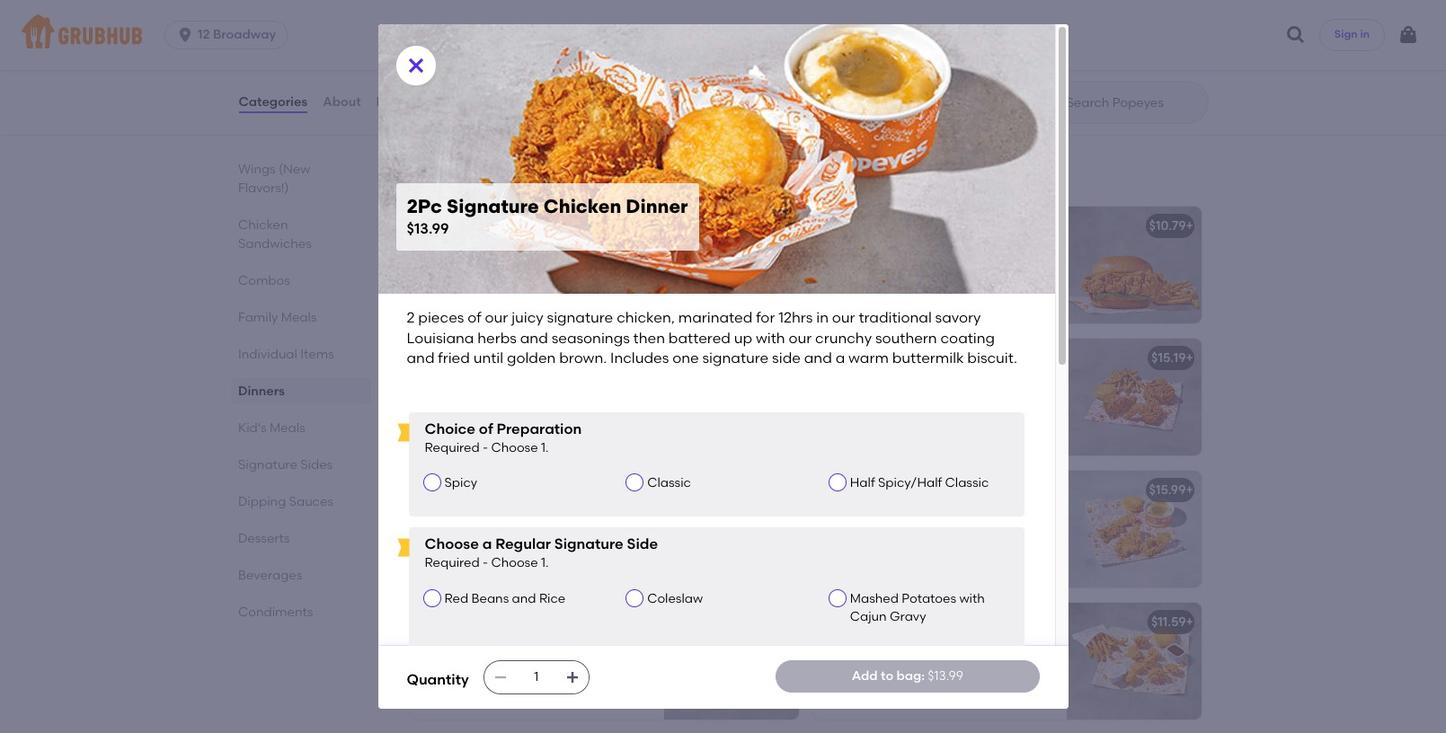 Task type: vqa. For each thing, say whether or not it's contained in the screenshot.
buttermilk in the 36 juicy bite sized chicken nuggets, hand battered and breaded in our buttermilk coating and fried until golden brown. Includes dipping sauce.
yes



Task type: locate. For each thing, give the bounding box(es) containing it.
2pc for 2pc signature chicken dinner $13.99
[[407, 196, 442, 218]]

dinner for 2pc signature chicken dinner $13.99
[[626, 196, 688, 218]]

1 horizontal spatial with
[[960, 591, 985, 606]]

meals up individual items
[[281, 310, 316, 325]]

1 horizontal spatial classic
[[647, 476, 691, 491]]

1 horizontal spatial tenders
[[933, 483, 981, 498]]

mashed
[[850, 591, 899, 606]]

0 horizontal spatial buttermilk
[[421, 84, 484, 100]]

handcrafted for 5pc
[[448, 615, 527, 630]]

brown. down "bite"
[[467, 103, 508, 118]]

required down choice
[[425, 441, 480, 456]]

dinner inside 'button'
[[582, 615, 622, 630]]

2 - from the top
[[483, 556, 488, 571]]

sandwich for classic chicken sandwich dinner
[[523, 218, 584, 234]]

classic for classic
[[647, 476, 691, 491]]

spicy chicken sandwich dinner image
[[1067, 207, 1201, 324]]

svg image
[[1285, 24, 1307, 46], [493, 671, 508, 685]]

0 horizontal spatial $10.79
[[747, 218, 783, 234]]

0 horizontal spatial spicy
[[445, 476, 477, 491]]

$10.79 +
[[747, 218, 791, 234], [1149, 218, 1194, 234]]

0 horizontal spatial signature
[[547, 309, 613, 326]]

0 horizontal spatial svg image
[[493, 671, 508, 685]]

0 vertical spatial 3pc
[[824, 351, 847, 366]]

1 - from the top
[[483, 441, 488, 456]]

0 vertical spatial coating
[[487, 84, 534, 100]]

golden down herbs
[[507, 350, 556, 367]]

1 vertical spatial golden
[[507, 350, 556, 367]]

required
[[425, 441, 480, 456], [425, 556, 480, 571]]

1 vertical spatial brown.
[[559, 350, 607, 367]]

classic for classic chicken sandwich dinner
[[421, 218, 466, 234]]

nuggets
[[455, 23, 508, 38], [850, 615, 903, 630]]

1 3pc from the top
[[824, 351, 847, 366]]

classic
[[421, 218, 466, 234], [647, 476, 691, 491], [945, 476, 989, 491]]

handcrafted for 3pc
[[850, 483, 930, 498]]

battered inside 36 juicy bite sized chicken nuggets, hand battered and breaded in our buttermilk coating and fried until golden brown. includes dipping sauce.
[[456, 66, 510, 81]]

brown. down the seasonings
[[559, 350, 607, 367]]

1 vertical spatial battered
[[669, 330, 731, 347]]

12
[[198, 27, 210, 42]]

2 $10.79 from the left
[[1149, 218, 1186, 234]]

(new
[[278, 162, 310, 177]]

2 sandwich from the left
[[914, 218, 975, 234]]

1 horizontal spatial in
[[816, 309, 829, 326]]

0 vertical spatial of
[[468, 309, 482, 326]]

1 horizontal spatial includes
[[610, 350, 669, 367]]

1 vertical spatial tenders
[[530, 615, 579, 630]]

0 horizontal spatial a
[[482, 536, 492, 553]]

fried up dipping
[[564, 84, 592, 100]]

2pc signature chicken dinner
[[421, 351, 604, 366]]

signature down up
[[703, 350, 769, 367]]

choose down regular on the bottom left
[[491, 556, 538, 571]]

2 $10.79 + from the left
[[1149, 218, 1194, 234]]

golden inside 2 pieces of our juicy signature chicken, marinated for 12hrs in our traditional savory louisiana herbs and seasonings then battered up with our crunchy southern coating and fried until golden brown. includes one signature side and a warm buttermilk biscuit.
[[507, 350, 556, 367]]

- inside choice of preparation required - choose 1.
[[483, 441, 488, 456]]

up
[[734, 330, 753, 347]]

dinner for 3pc signature chicken dinner
[[967, 351, 1008, 366]]

our down nuggets,
[[610, 66, 630, 81]]

0 vertical spatial brown.
[[467, 103, 508, 118]]

of right choice
[[479, 420, 493, 437]]

1 horizontal spatial golden
[[507, 350, 556, 367]]

$13.99 right 'bag:'
[[928, 669, 964, 684]]

1 required from the top
[[425, 441, 480, 456]]

1. down regular on the bottom left
[[541, 556, 549, 571]]

dinners down sauce.
[[407, 165, 479, 187]]

hand
[[421, 66, 453, 81]]

and down louisiana
[[407, 350, 435, 367]]

$13.99 +
[[747, 351, 791, 366]]

sides
[[300, 458, 332, 473]]

+
[[783, 218, 791, 234], [1186, 218, 1194, 234], [783, 351, 791, 366], [1186, 351, 1194, 366], [1186, 483, 1194, 498], [1186, 615, 1194, 630]]

wings
[[238, 162, 275, 177]]

bag:
[[897, 669, 925, 684]]

0 vertical spatial 1.
[[541, 441, 549, 456]]

2pc down louisiana
[[421, 351, 444, 366]]

1. inside 'choose a regular signature side required - choose 1.'
[[541, 556, 549, 571]]

signature right 4pc
[[448, 483, 508, 498]]

tenders for 3pc handcrafted tenders dinner
[[933, 483, 981, 498]]

1 vertical spatial handcrafted
[[448, 615, 527, 630]]

0 vertical spatial signature
[[547, 309, 613, 326]]

includes inside 2 pieces of our juicy signature chicken, marinated for 12hrs in our traditional savory louisiana herbs and seasonings then battered up with our crunchy southern coating and fried until golden brown. includes one signature side and a warm buttermilk biscuit.
[[610, 350, 669, 367]]

1 vertical spatial with
[[960, 591, 985, 606]]

signature for 2pc signature chicken dinner $13.99
[[447, 196, 539, 218]]

choose a regular signature side required - choose 1.
[[425, 536, 658, 571]]

svg image inside 12 broadway button
[[176, 26, 194, 44]]

2 vertical spatial in
[[816, 309, 829, 326]]

1 vertical spatial juicy
[[512, 309, 544, 326]]

1 vertical spatial meals
[[269, 421, 305, 436]]

signature for 4pc signature chicken dinner
[[448, 483, 508, 498]]

- up beans at the left of the page
[[483, 556, 488, 571]]

0 horizontal spatial $10.79 +
[[747, 218, 791, 234]]

0 horizontal spatial until
[[473, 350, 504, 367]]

0 horizontal spatial with
[[756, 330, 785, 347]]

dinners down individual
[[238, 384, 284, 399]]

dinner inside button
[[565, 483, 605, 498]]

handcrafted inside 'button'
[[448, 615, 527, 630]]

individual
[[238, 347, 297, 362]]

0 vertical spatial -
[[483, 441, 488, 456]]

of inside 2 pieces of our juicy signature chicken, marinated for 12hrs in our traditional savory louisiana herbs and seasonings then battered up with our crunchy southern coating and fried until golden brown. includes one signature side and a warm buttermilk biscuit.
[[468, 309, 482, 326]]

dinner for 5pc handcrafted tenders dinner
[[582, 615, 622, 630]]

0 horizontal spatial brown.
[[467, 103, 508, 118]]

2pc for 2pc signature chicken dinner
[[421, 351, 444, 366]]

- up 4pc signature chicken dinner
[[483, 441, 488, 456]]

0 horizontal spatial golden
[[421, 103, 464, 118]]

0 horizontal spatial sandwich
[[523, 218, 584, 234]]

fried
[[564, 84, 592, 100], [438, 350, 470, 367]]

1 vertical spatial $13.99
[[747, 351, 783, 366]]

1 vertical spatial spicy
[[445, 476, 477, 491]]

1.
[[541, 441, 549, 456], [541, 556, 549, 571]]

includes down then
[[610, 350, 669, 367]]

1 vertical spatial 2pc
[[421, 351, 444, 366]]

wings (new flavors!)
[[238, 162, 310, 196]]

0 vertical spatial fried
[[564, 84, 592, 100]]

0 vertical spatial required
[[425, 441, 480, 456]]

required inside choice of preparation required - choose 1.
[[425, 441, 480, 456]]

+ for 3pc signature chicken dinner
[[1186, 351, 1194, 366]]

includes down breaded on the left top of the page
[[511, 103, 562, 118]]

0 vertical spatial handcrafted
[[850, 483, 930, 498]]

$10.79 + for classic chicken sandwich dinner
[[747, 218, 791, 234]]

then
[[633, 330, 665, 347]]

+ for classic chicken sandwich dinner
[[783, 218, 791, 234]]

0 vertical spatial svg image
[[1285, 24, 1307, 46]]

8pc nuggets dinner
[[824, 615, 947, 630]]

1 vertical spatial signature
[[703, 350, 769, 367]]

signature
[[547, 309, 613, 326], [703, 350, 769, 367]]

sign in
[[1335, 28, 1370, 41]]

buttermilk down hand
[[421, 84, 484, 100]]

coating down savory
[[941, 330, 995, 347]]

dinners
[[407, 165, 479, 187], [238, 384, 284, 399]]

1 vertical spatial coating
[[941, 330, 995, 347]]

1 vertical spatial of
[[479, 420, 493, 437]]

svg image left 12
[[176, 26, 194, 44]]

1 horizontal spatial until
[[595, 84, 621, 100]]

red
[[445, 591, 469, 606]]

golden up sauce.
[[421, 103, 464, 118]]

svg image left input item quantity number field
[[493, 671, 508, 685]]

1. down preparation
[[541, 441, 549, 456]]

$13.99 inside 2pc signature chicken dinner $13.99
[[407, 221, 449, 238]]

2 3pc from the top
[[824, 483, 847, 498]]

required inside 'choose a regular signature side required - choose 1.'
[[425, 556, 480, 571]]

3pc left "half" at bottom right
[[824, 483, 847, 498]]

1 1. from the top
[[541, 441, 549, 456]]

choose up red
[[425, 536, 479, 553]]

juicy
[[439, 48, 467, 63], [512, 309, 544, 326]]

sign
[[1335, 28, 1358, 41]]

+ for 3pc handcrafted tenders dinner
[[1186, 483, 1194, 498]]

nuggets for 8pc
[[850, 615, 903, 630]]

0 vertical spatial in
[[1361, 28, 1370, 41]]

0 horizontal spatial tenders
[[530, 615, 579, 630]]

1 vertical spatial 1.
[[541, 556, 549, 571]]

brown. inside 2 pieces of our juicy signature chicken, marinated for 12hrs in our traditional savory louisiana herbs and seasonings then battered up with our crunchy southern coating and fried until golden brown. includes one signature side and a warm buttermilk biscuit.
[[559, 350, 607, 367]]

0 vertical spatial nuggets
[[455, 23, 508, 38]]

1 vertical spatial 3pc
[[824, 483, 847, 498]]

signature
[[447, 196, 539, 218], [447, 351, 507, 366], [850, 351, 910, 366], [238, 458, 297, 473], [448, 483, 508, 498], [555, 536, 624, 553]]

0 vertical spatial meals
[[281, 310, 316, 325]]

4pc signature chicken dinner button
[[410, 471, 799, 588]]

0 horizontal spatial $13.99
[[407, 221, 449, 238]]

2 horizontal spatial in
[[1361, 28, 1370, 41]]

$15.99 +
[[1149, 483, 1194, 498]]

a
[[836, 350, 845, 367], [482, 536, 492, 553]]

0 horizontal spatial dinners
[[238, 384, 284, 399]]

buttermilk down southern
[[892, 350, 964, 367]]

a down crunchy
[[836, 350, 845, 367]]

$13.99 up pieces
[[407, 221, 449, 238]]

required up red
[[425, 556, 480, 571]]

signature inside 4pc signature chicken dinner button
[[448, 483, 508, 498]]

$10.79
[[747, 218, 783, 234], [1149, 218, 1186, 234]]

with right 'potatoes'
[[960, 591, 985, 606]]

$13.99 down up
[[747, 351, 783, 366]]

nuggets down the mashed
[[850, 615, 903, 630]]

0 horizontal spatial classic
[[421, 218, 466, 234]]

1 vertical spatial buttermilk
[[892, 350, 964, 367]]

sauces
[[289, 494, 333, 510]]

in right 12hrs
[[816, 309, 829, 326]]

svg image right sign in button
[[1398, 24, 1419, 46]]

in inside 2 pieces of our juicy signature chicken, marinated for 12hrs in our traditional savory louisiana herbs and seasonings then battered up with our crunchy southern coating and fried until golden brown. includes one signature side and a warm buttermilk biscuit.
[[816, 309, 829, 326]]

choose
[[491, 441, 538, 456], [425, 536, 479, 553], [491, 556, 538, 571]]

coating down sized
[[487, 84, 534, 100]]

signature sides
[[238, 458, 332, 473]]

in for nuggets,
[[596, 66, 607, 81]]

family meals
[[238, 310, 316, 325]]

tenders inside 'button'
[[530, 615, 579, 630]]

signature inside 2pc signature chicken dinner $13.99
[[447, 196, 539, 218]]

0 vertical spatial 2pc
[[407, 196, 442, 218]]

0 horizontal spatial handcrafted
[[448, 615, 527, 630]]

condiments
[[238, 605, 313, 620]]

meals for family meals
[[281, 310, 316, 325]]

1 horizontal spatial buttermilk
[[892, 350, 964, 367]]

half spicy/half classic
[[850, 476, 989, 491]]

2 vertical spatial $13.99
[[928, 669, 964, 684]]

0 vertical spatial with
[[756, 330, 785, 347]]

$15.19
[[1152, 351, 1186, 366]]

signature down herbs
[[447, 351, 507, 366]]

svg image left 'sign'
[[1285, 24, 1307, 46]]

savory
[[935, 309, 981, 326]]

meals right kid's
[[269, 421, 305, 436]]

sign in button
[[1320, 19, 1385, 51]]

choice of preparation required - choose 1.
[[425, 420, 582, 456]]

1 horizontal spatial $10.79 +
[[1149, 218, 1194, 234]]

5pc handcrafted tenders dinner button
[[410, 603, 799, 720]]

dinner
[[626, 196, 688, 218], [587, 218, 627, 234], [978, 218, 1019, 234], [564, 351, 604, 366], [967, 351, 1008, 366], [565, 483, 605, 498], [984, 483, 1025, 498], [582, 615, 622, 630], [906, 615, 947, 630]]

1 horizontal spatial spicy
[[824, 218, 858, 234]]

1 horizontal spatial sandwich
[[914, 218, 975, 234]]

cajun
[[850, 609, 887, 625]]

dinner inside 2pc signature chicken dinner $13.99
[[626, 196, 688, 218]]

with
[[756, 330, 785, 347], [960, 591, 985, 606]]

1 vertical spatial required
[[425, 556, 480, 571]]

1 vertical spatial in
[[596, 66, 607, 81]]

in right 'sign'
[[1361, 28, 1370, 41]]

seasonings
[[552, 330, 630, 347]]

1 vertical spatial nuggets
[[850, 615, 903, 630]]

svg image
[[1398, 24, 1419, 46], [176, 26, 194, 44], [405, 55, 427, 76], [565, 671, 580, 685]]

2 required from the top
[[425, 556, 480, 571]]

in down nuggets,
[[596, 66, 607, 81]]

battered up one
[[669, 330, 731, 347]]

juicy up hand
[[439, 48, 467, 63]]

0 horizontal spatial in
[[596, 66, 607, 81]]

2 horizontal spatial $13.99
[[928, 669, 964, 684]]

1 horizontal spatial coating
[[941, 330, 995, 347]]

until inside 36 juicy bite sized chicken nuggets, hand battered and breaded in our buttermilk coating and fried until golden brown. includes dipping sauce.
[[595, 84, 621, 100]]

1 vertical spatial a
[[482, 536, 492, 553]]

0 horizontal spatial includes
[[511, 103, 562, 118]]

1 horizontal spatial $10.79
[[1149, 218, 1186, 234]]

juicy up herbs
[[512, 309, 544, 326]]

svg image right input item quantity number field
[[565, 671, 580, 685]]

our
[[610, 66, 630, 81], [485, 309, 508, 326], [832, 309, 855, 326], [789, 330, 812, 347]]

family
[[238, 310, 278, 325]]

buttermilk
[[421, 84, 484, 100], [892, 350, 964, 367]]

our down 12hrs
[[789, 330, 812, 347]]

12 broadway button
[[165, 21, 295, 49]]

signature up the seasonings
[[547, 309, 613, 326]]

signature up classic chicken sandwich dinner
[[447, 196, 539, 218]]

36pc nuggets
[[421, 23, 508, 38]]

in
[[1361, 28, 1370, 41], [596, 66, 607, 81], [816, 309, 829, 326]]

nuggets for 36pc
[[455, 23, 508, 38]]

+ for 8pc nuggets dinner
[[1186, 615, 1194, 630]]

3pc down crunchy
[[824, 351, 847, 366]]

signature left "side"
[[555, 536, 624, 553]]

with up $13.99 +
[[756, 330, 785, 347]]

0 horizontal spatial fried
[[438, 350, 470, 367]]

1 sandwich from the left
[[523, 218, 584, 234]]

1 $10.79 + from the left
[[747, 218, 791, 234]]

until up dipping
[[595, 84, 621, 100]]

meals
[[281, 310, 316, 325], [269, 421, 305, 436]]

1 vertical spatial -
[[483, 556, 488, 571]]

until
[[595, 84, 621, 100], [473, 350, 504, 367]]

battered down "bite"
[[456, 66, 510, 81]]

1 $10.79 from the left
[[747, 218, 783, 234]]

1 horizontal spatial handcrafted
[[850, 483, 930, 498]]

3pc handcrafted tenders dinner image
[[1067, 471, 1201, 588]]

2 1. from the top
[[541, 556, 549, 571]]

0 horizontal spatial coating
[[487, 84, 534, 100]]

$10.79 for classic chicken sandwich dinner
[[747, 218, 783, 234]]

of up herbs
[[468, 309, 482, 326]]

0 vertical spatial buttermilk
[[421, 84, 484, 100]]

search icon image
[[1038, 92, 1059, 113]]

golden
[[421, 103, 464, 118], [507, 350, 556, 367]]

1 horizontal spatial battered
[[669, 330, 731, 347]]

of
[[468, 309, 482, 326], [479, 420, 493, 437]]

a left regular on the bottom left
[[482, 536, 492, 553]]

2pc inside 2pc signature chicken dinner $13.99
[[407, 196, 442, 218]]

1 horizontal spatial a
[[836, 350, 845, 367]]

until inside 2 pieces of our juicy signature chicken, marinated for 12hrs in our traditional savory louisiana herbs and seasonings then battered up with our crunchy southern coating and fried until golden brown. includes one signature side and a warm buttermilk biscuit.
[[473, 350, 504, 367]]

tenders
[[933, 483, 981, 498], [530, 615, 579, 630]]

categories button
[[238, 70, 309, 135]]

0 vertical spatial battered
[[456, 66, 510, 81]]

signature inside 'choose a regular signature side required - choose 1.'
[[555, 536, 624, 553]]

nuggets up "bite"
[[455, 23, 508, 38]]

red beans and rice
[[445, 591, 566, 606]]

southern
[[876, 330, 937, 347]]

buttermilk inside 2 pieces of our juicy signature chicken, marinated for 12hrs in our traditional savory louisiana herbs and seasonings then battered up with our crunchy southern coating and fried until golden brown. includes one signature side and a warm buttermilk biscuit.
[[892, 350, 964, 367]]

in inside 36 juicy bite sized chicken nuggets, hand battered and breaded in our buttermilk coating and fried until golden brown. includes dipping sauce.
[[596, 66, 607, 81]]

1 vertical spatial svg image
[[493, 671, 508, 685]]

1 vertical spatial fried
[[438, 350, 470, 367]]

8pc
[[824, 615, 847, 630]]

0 vertical spatial includes
[[511, 103, 562, 118]]

dinner for 4pc signature chicken dinner
[[565, 483, 605, 498]]

1 vertical spatial includes
[[610, 350, 669, 367]]

0 horizontal spatial battered
[[456, 66, 510, 81]]

1 horizontal spatial nuggets
[[850, 615, 903, 630]]

1 vertical spatial dinners
[[238, 384, 284, 399]]

1 vertical spatial until
[[473, 350, 504, 367]]

+ for spicy chicken sandwich dinner
[[1186, 218, 1194, 234]]

signature down 'kid's meals'
[[238, 458, 297, 473]]

chicken
[[544, 196, 621, 218], [238, 218, 288, 233], [469, 218, 520, 234], [861, 218, 911, 234], [510, 351, 561, 366], [913, 351, 964, 366], [511, 483, 562, 498]]

0 vertical spatial spicy
[[824, 218, 858, 234]]

0 vertical spatial a
[[836, 350, 845, 367]]

signature down southern
[[850, 351, 910, 366]]

flavors!)
[[238, 181, 289, 196]]

$11.59
[[1151, 615, 1186, 630]]

$13.99
[[407, 221, 449, 238], [747, 351, 783, 366], [928, 669, 964, 684]]

and right side
[[804, 350, 832, 367]]

traditional
[[859, 309, 932, 326]]

0 vertical spatial $13.99
[[407, 221, 449, 238]]

and
[[513, 66, 537, 81], [537, 84, 561, 100], [520, 330, 548, 347], [407, 350, 435, 367], [804, 350, 832, 367], [512, 591, 536, 606]]

one
[[673, 350, 699, 367]]

bite
[[470, 48, 493, 63]]

choose down preparation
[[491, 441, 538, 456]]

0 vertical spatial tenders
[[933, 483, 981, 498]]

1 horizontal spatial dinners
[[407, 165, 479, 187]]

until down herbs
[[473, 350, 504, 367]]

sandwich for spicy chicken sandwich dinner
[[914, 218, 975, 234]]

svg image up reviews
[[405, 55, 427, 76]]

fried down louisiana
[[438, 350, 470, 367]]

choice
[[425, 420, 476, 437]]

spicy
[[824, 218, 858, 234], [445, 476, 477, 491]]

2pc down sauce.
[[407, 196, 442, 218]]



Task type: describe. For each thing, give the bounding box(es) containing it.
individual items
[[238, 347, 334, 362]]

about button
[[322, 70, 362, 135]]

2pc signature chicken dinner image
[[664, 339, 799, 456]]

sauce.
[[421, 121, 461, 136]]

12 broadway
[[198, 27, 276, 42]]

classic chicken sandwich dinner image
[[664, 207, 799, 324]]

36
[[421, 48, 436, 63]]

add to bag: $13.99
[[852, 669, 964, 684]]

brown. inside 36 juicy bite sized chicken nuggets, hand battered and breaded in our buttermilk coating and fried until golden brown. includes dipping sauce.
[[467, 103, 508, 118]]

3pc for 3pc handcrafted tenders dinner
[[824, 483, 847, 498]]

nuggets,
[[580, 48, 633, 63]]

juicy inside 2 pieces of our juicy signature chicken, marinated for 12hrs in our traditional savory louisiana herbs and seasonings then battered up with our crunchy southern coating and fried until golden brown. includes one signature side and a warm buttermilk biscuit.
[[512, 309, 544, 326]]

to
[[881, 669, 894, 684]]

buttermilk inside 36 juicy bite sized chicken nuggets, hand battered and breaded in our buttermilk coating and fried until golden brown. includes dipping sauce.
[[421, 84, 484, 100]]

warm
[[849, 350, 889, 367]]

0 vertical spatial dinners
[[407, 165, 479, 187]]

sized
[[496, 48, 527, 63]]

and down sized
[[513, 66, 537, 81]]

2 pieces of our juicy signature chicken, marinated for 12hrs in our traditional savory louisiana herbs and seasonings then battered up with our crunchy southern coating and fried until golden brown. includes one signature side and a warm buttermilk biscuit.
[[407, 309, 1018, 367]]

$15.99
[[1149, 483, 1186, 498]]

spicy/half
[[878, 476, 942, 491]]

rice
[[539, 591, 566, 606]]

about
[[323, 94, 361, 110]]

svg image inside main navigation navigation
[[1285, 24, 1307, 46]]

2 horizontal spatial classic
[[945, 476, 989, 491]]

our inside 36 juicy bite sized chicken nuggets, hand battered and breaded in our buttermilk coating and fried until golden brown. includes dipping sauce.
[[610, 66, 630, 81]]

biscuit.
[[968, 350, 1018, 367]]

Input item quantity number field
[[517, 662, 556, 694]]

beans
[[472, 591, 509, 606]]

classic chicken sandwich dinner
[[421, 218, 627, 234]]

for
[[756, 309, 775, 326]]

main navigation navigation
[[0, 0, 1446, 70]]

fried inside 2 pieces of our juicy signature chicken, marinated for 12hrs in our traditional savory louisiana herbs and seasonings then battered up with our crunchy southern coating and fried until golden brown. includes one signature side and a warm buttermilk biscuit.
[[438, 350, 470, 367]]

signature for 3pc signature chicken dinner
[[850, 351, 910, 366]]

add
[[852, 669, 878, 684]]

categories
[[239, 94, 308, 110]]

items
[[300, 347, 334, 362]]

gravy
[[890, 609, 926, 625]]

with inside mashed potatoes with cajun gravy
[[960, 591, 985, 606]]

potatoes
[[902, 591, 957, 606]]

chicken inside button
[[511, 483, 562, 498]]

half
[[850, 476, 875, 491]]

dinner for classic chicken sandwich dinner
[[587, 218, 627, 234]]

broadway
[[213, 27, 276, 42]]

tenders for 5pc handcrafted tenders dinner
[[530, 615, 579, 630]]

reviews button
[[375, 70, 427, 135]]

- inside 'choose a regular signature side required - choose 1.'
[[483, 556, 488, 571]]

regular
[[495, 536, 551, 553]]

$21.19
[[754, 23, 788, 38]]

a inside 'choose a regular signature side required - choose 1.'
[[482, 536, 492, 553]]

includes inside 36 juicy bite sized chicken nuggets, hand battered and breaded in our buttermilk coating and fried until golden brown. includes dipping sauce.
[[511, 103, 562, 118]]

spicy for spicy
[[445, 476, 477, 491]]

chicken
[[530, 48, 577, 63]]

3pc signature chicken dinner
[[824, 351, 1008, 366]]

coating inside 2 pieces of our juicy signature chicken, marinated for 12hrs in our traditional savory louisiana herbs and seasonings then battered up with our crunchy southern coating and fried until golden brown. includes one signature side and a warm buttermilk biscuit.
[[941, 330, 995, 347]]

quantity
[[407, 672, 469, 689]]

choose inside choice of preparation required - choose 1.
[[491, 441, 538, 456]]

$10.79 + for spicy chicken sandwich dinner
[[1149, 218, 1194, 234]]

chicken,
[[617, 309, 675, 326]]

$10.79 for spicy chicken sandwich dinner
[[1149, 218, 1186, 234]]

2
[[407, 309, 415, 326]]

12hrs
[[779, 309, 813, 326]]

side
[[772, 350, 801, 367]]

5pc handcrafted tenders dinner
[[421, 615, 622, 630]]

36pc
[[421, 23, 452, 38]]

36pc nuggets image
[[664, 11, 799, 128]]

sandwiches
[[238, 236, 311, 252]]

and up 2pc signature chicken dinner
[[520, 330, 548, 347]]

dinner for 3pc handcrafted tenders dinner
[[984, 483, 1025, 498]]

chicken inside 2pc signature chicken dinner $13.99
[[544, 196, 621, 218]]

8pc nuggets dinner image
[[1067, 603, 1201, 720]]

5pc handcrafted tenders dinner image
[[664, 603, 799, 720]]

pieces
[[418, 309, 464, 326]]

dinner for 2pc signature chicken dinner
[[564, 351, 604, 366]]

dinner for spicy chicken sandwich dinner
[[978, 218, 1019, 234]]

1 vertical spatial choose
[[425, 536, 479, 553]]

spicy for spicy chicken sandwich dinner
[[824, 218, 858, 234]]

and down breaded on the left top of the page
[[537, 84, 561, 100]]

battered inside 2 pieces of our juicy signature chicken, marinated for 12hrs in our traditional savory louisiana herbs and seasonings then battered up with our crunchy southern coating and fried until golden brown. includes one signature side and a warm buttermilk biscuit.
[[669, 330, 731, 347]]

and up 5pc handcrafted tenders dinner
[[512, 591, 536, 606]]

5pc
[[421, 615, 445, 630]]

beverages
[[238, 568, 302, 583]]

of inside choice of preparation required - choose 1.
[[479, 420, 493, 437]]

1. inside choice of preparation required - choose 1.
[[541, 441, 549, 456]]

3pc for 3pc signature chicken dinner
[[824, 351, 847, 366]]

+ for 2pc signature chicken dinner
[[783, 351, 791, 366]]

chicken sandwiches
[[238, 218, 311, 252]]

juicy inside 36 juicy bite sized chicken nuggets, hand battered and breaded in our buttermilk coating and fried until golden brown. includes dipping sauce.
[[439, 48, 467, 63]]

with inside 2 pieces of our juicy signature chicken, marinated for 12hrs in our traditional savory louisiana herbs and seasonings then battered up with our crunchy southern coating and fried until golden brown. includes one signature side and a warm buttermilk biscuit.
[[756, 330, 785, 347]]

in inside button
[[1361, 28, 1370, 41]]

coating inside 36 juicy bite sized chicken nuggets, hand battered and breaded in our buttermilk coating and fried until golden brown. includes dipping sauce.
[[487, 84, 534, 100]]

Search Popeyes search field
[[1065, 94, 1202, 111]]

kid's
[[238, 421, 266, 436]]

our up crunchy
[[832, 309, 855, 326]]

$15.19 +
[[1152, 351, 1194, 366]]

side
[[627, 536, 658, 553]]

spicy chicken sandwich dinner
[[824, 218, 1019, 234]]

1 horizontal spatial signature
[[703, 350, 769, 367]]

3pc handcrafted tenders dinner
[[824, 483, 1025, 498]]

mashed potatoes with cajun gravy
[[850, 591, 985, 625]]

3pc signature chicken dinner image
[[1067, 339, 1201, 456]]

$11.59 +
[[1151, 615, 1194, 630]]

meals for kid's meals
[[269, 421, 305, 436]]

herbs
[[478, 330, 517, 347]]

4pc
[[421, 483, 445, 498]]

a inside 2 pieces of our juicy signature chicken, marinated for 12hrs in our traditional savory louisiana herbs and seasonings then battered up with our crunchy southern coating and fried until golden brown. includes one signature side and a warm buttermilk biscuit.
[[836, 350, 845, 367]]

reviews
[[376, 94, 426, 110]]

dipping
[[565, 103, 612, 118]]

2 vertical spatial choose
[[491, 556, 538, 571]]

signature for 2pc signature chicken dinner
[[447, 351, 507, 366]]

coleslaw
[[647, 591, 703, 606]]

breaded
[[540, 66, 593, 81]]

golden inside 36 juicy bite sized chicken nuggets, hand battered and breaded in our buttermilk coating and fried until golden brown. includes dipping sauce.
[[421, 103, 464, 118]]

36 juicy bite sized chicken nuggets, hand battered and breaded in our buttermilk coating and fried until golden brown. includes dipping sauce.
[[421, 48, 633, 136]]

chicken inside chicken sandwiches
[[238, 218, 288, 233]]

4pc signature chicken dinner image
[[664, 471, 799, 588]]

marinated
[[678, 309, 753, 326]]

desserts
[[238, 531, 289, 547]]

crunchy
[[815, 330, 872, 347]]

1 horizontal spatial $13.99
[[747, 351, 783, 366]]

2pc signature chicken dinner $13.99
[[407, 196, 688, 238]]

in for signature
[[816, 309, 829, 326]]

our up herbs
[[485, 309, 508, 326]]

louisiana
[[407, 330, 474, 347]]

fried inside 36 juicy bite sized chicken nuggets, hand battered and breaded in our buttermilk coating and fried until golden brown. includes dipping sauce.
[[564, 84, 592, 100]]

dipping
[[238, 494, 286, 510]]



